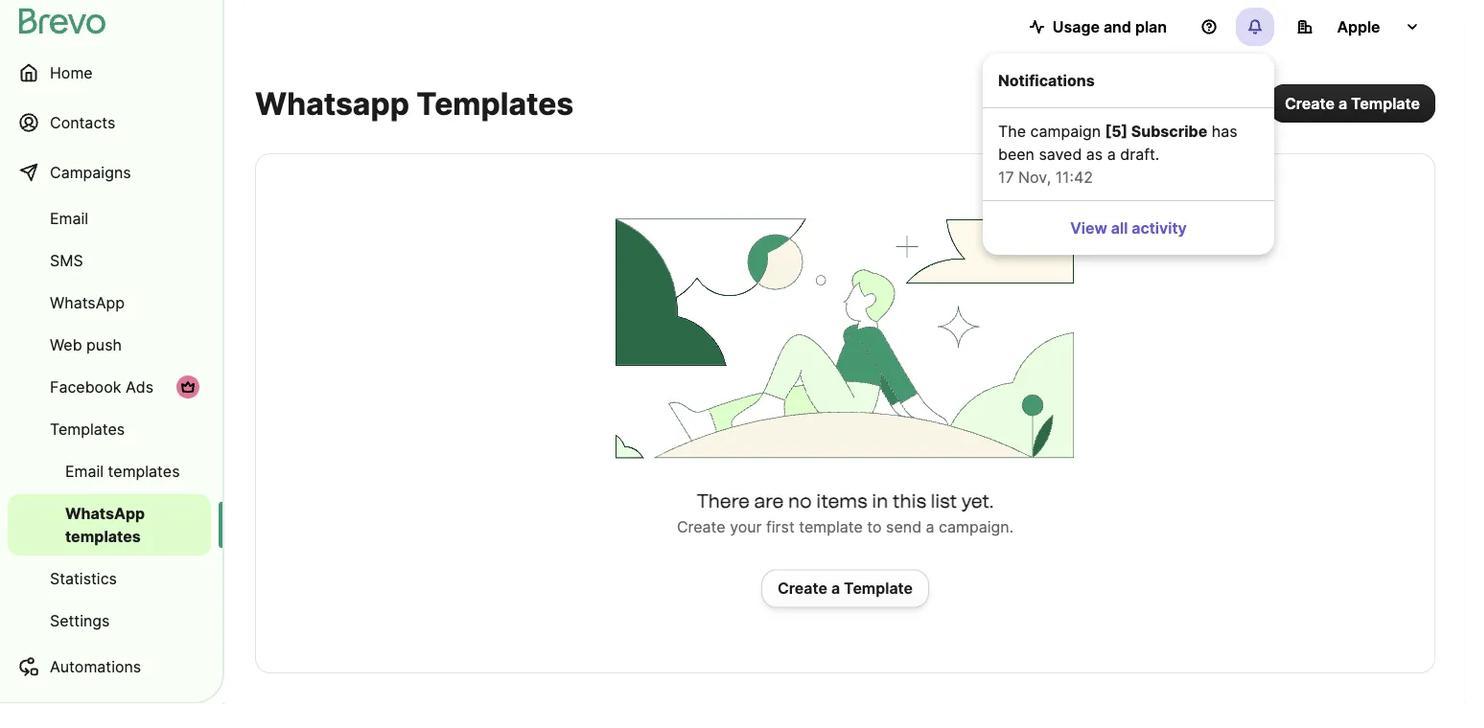 Task type: describe. For each thing, give the bounding box(es) containing it.
settings link
[[8, 602, 211, 641]]

a inside the "has been saved as a draft. 17 nov, 11:42"
[[1108, 145, 1116, 164]]

a down template
[[832, 580, 840, 599]]

email link
[[8, 200, 211, 238]]

there
[[697, 490, 750, 513]]

contacts link
[[8, 100, 211, 146]]

ads
[[126, 378, 153, 397]]

templates inside 'link'
[[50, 420, 125, 439]]

there are no items in this list yet. create your first template to send a campaign.
[[677, 490, 1014, 537]]

templates for whatsapp templates
[[65, 528, 141, 546]]

a inside there are no items in this list yet. create your first template to send a campaign.
[[926, 518, 935, 537]]

items
[[817, 490, 868, 513]]

whatsapp templates
[[255, 85, 574, 122]]

1 vertical spatial create a template button
[[762, 570, 930, 609]]

create for the right create a template button
[[1285, 94, 1335, 113]]

campaigns link
[[8, 150, 211, 196]]

campaign
[[1031, 122, 1101, 141]]

push
[[86, 336, 122, 354]]

sms
[[50, 251, 83, 270]]

whatsapp templates
[[65, 505, 145, 546]]

whatsapp
[[255, 85, 409, 122]]

facebook ads
[[50, 378, 153, 397]]

been
[[999, 145, 1035, 164]]

sms link
[[8, 242, 211, 280]]

view all activity link
[[991, 209, 1267, 247]]

usage and plan
[[1053, 17, 1167, 36]]

email for email
[[50, 209, 88, 228]]

and
[[1104, 17, 1132, 36]]

draft.
[[1121, 145, 1160, 164]]

your
[[730, 518, 762, 537]]

notifications
[[999, 71, 1095, 90]]

email templates link
[[8, 453, 211, 491]]

template
[[799, 518, 863, 537]]

home
[[50, 63, 93, 82]]

are
[[754, 490, 784, 513]]

campaigns
[[50, 163, 131, 182]]

whatsapp for whatsapp
[[50, 294, 125, 312]]

subscribe
[[1132, 122, 1208, 141]]

plan
[[1136, 17, 1167, 36]]

send
[[886, 518, 922, 537]]

the campaign [5] subscribe
[[999, 122, 1208, 141]]

whatsapp templates link
[[8, 495, 211, 556]]

settings
[[50, 612, 110, 631]]

0 vertical spatial template
[[1352, 94, 1421, 113]]

0 horizontal spatial template
[[844, 580, 913, 599]]

templates link
[[8, 411, 211, 449]]

whatsapp link
[[8, 284, 211, 322]]

has been saved as a draft. 17 nov, 11:42
[[999, 122, 1238, 187]]

0 vertical spatial create a template
[[1285, 94, 1421, 113]]

saved
[[1039, 145, 1082, 164]]

home link
[[8, 50, 211, 96]]

the
[[999, 122, 1026, 141]]

automations
[[50, 658, 141, 677]]

usage and plan button
[[1015, 8, 1183, 46]]

0 vertical spatial templates
[[417, 85, 574, 122]]

0 horizontal spatial create a template
[[778, 580, 913, 599]]

web push link
[[8, 326, 211, 364]]

list
[[931, 490, 957, 513]]

email templates
[[65, 462, 180, 481]]

view all activity
[[1071, 219, 1187, 237]]



Task type: vqa. For each thing, say whether or not it's contained in the screenshot.
Apple
yes



Task type: locate. For each thing, give the bounding box(es) containing it.
all
[[1112, 219, 1128, 237]]

has
[[1212, 122, 1238, 141]]

templates down templates 'link'
[[108, 462, 180, 481]]

yet.
[[962, 490, 994, 513]]

1 horizontal spatial template
[[1352, 94, 1421, 113]]

create for the bottommost create a template button
[[778, 580, 828, 599]]

statistics link
[[8, 560, 211, 599]]

email
[[50, 209, 88, 228], [65, 462, 104, 481]]

create down first
[[778, 580, 828, 599]]

a down apple "button"
[[1339, 94, 1348, 113]]

as
[[1087, 145, 1103, 164]]

2 vertical spatial create
[[778, 580, 828, 599]]

create a template down apple "button"
[[1285, 94, 1421, 113]]

to
[[867, 518, 882, 537]]

contacts
[[50, 113, 115, 132]]

templates inside whatsapp templates
[[65, 528, 141, 546]]

template down "to"
[[844, 580, 913, 599]]

email up sms
[[50, 209, 88, 228]]

whatsapp up web push
[[50, 294, 125, 312]]

left___rvooi image
[[180, 380, 196, 395]]

a right as at top
[[1108, 145, 1116, 164]]

0 horizontal spatial templates
[[50, 420, 125, 439]]

1 horizontal spatial templates
[[417, 85, 574, 122]]

templates
[[417, 85, 574, 122], [50, 420, 125, 439]]

a
[[1339, 94, 1348, 113], [1108, 145, 1116, 164], [926, 518, 935, 537], [832, 580, 840, 599]]

activity
[[1132, 219, 1187, 237]]

create
[[1285, 94, 1335, 113], [677, 518, 726, 537], [778, 580, 828, 599]]

apple button
[[1282, 8, 1436, 46]]

a right send
[[926, 518, 935, 537]]

web
[[50, 336, 82, 354]]

whatsapp
[[50, 294, 125, 312], [65, 505, 145, 523]]

[5]
[[1106, 122, 1128, 141]]

1 vertical spatial templates
[[50, 420, 125, 439]]

1 vertical spatial template
[[844, 580, 913, 599]]

create a template button
[[1270, 84, 1436, 123], [762, 570, 930, 609]]

1 vertical spatial create
[[677, 518, 726, 537]]

this
[[893, 490, 927, 513]]

1 vertical spatial templates
[[65, 528, 141, 546]]

create down there
[[677, 518, 726, 537]]

17
[[999, 168, 1014, 187]]

1 vertical spatial whatsapp
[[65, 505, 145, 523]]

in
[[872, 490, 888, 513]]

web push
[[50, 336, 122, 354]]

0 vertical spatial create
[[1285, 94, 1335, 113]]

create down apple "button"
[[1285, 94, 1335, 113]]

email for email templates
[[65, 462, 104, 481]]

0 vertical spatial whatsapp
[[50, 294, 125, 312]]

0 horizontal spatial create a template button
[[762, 570, 930, 609]]

create a template button down apple "button"
[[1270, 84, 1436, 123]]

template down apple "button"
[[1352, 94, 1421, 113]]

nov,
[[1019, 168, 1051, 187]]

apple
[[1337, 17, 1381, 36]]

campaign.
[[939, 518, 1014, 537]]

automations link
[[8, 645, 211, 691]]

1 vertical spatial create a template
[[778, 580, 913, 599]]

create a template down template
[[778, 580, 913, 599]]

whatsapp inside 'link'
[[50, 294, 125, 312]]

0 vertical spatial templates
[[108, 462, 180, 481]]

no
[[788, 490, 812, 513]]

templates for email templates
[[108, 462, 180, 481]]

first
[[766, 518, 795, 537]]

usage
[[1053, 17, 1100, 36]]

statistics
[[50, 570, 117, 588]]

create a template button down template
[[762, 570, 930, 609]]

templates
[[108, 462, 180, 481], [65, 528, 141, 546]]

1 vertical spatial email
[[65, 462, 104, 481]]

1 horizontal spatial create a template button
[[1270, 84, 1436, 123]]

facebook
[[50, 378, 121, 397]]

1 horizontal spatial create a template
[[1285, 94, 1421, 113]]

0 vertical spatial create a template button
[[1270, 84, 1436, 123]]

11:42
[[1056, 168, 1093, 187]]

view
[[1071, 219, 1108, 237]]

whatsapp down the email templates link
[[65, 505, 145, 523]]

create a template
[[1285, 94, 1421, 113], [778, 580, 913, 599]]

email down templates 'link'
[[65, 462, 104, 481]]

template
[[1352, 94, 1421, 113], [844, 580, 913, 599]]

2 horizontal spatial create
[[1285, 94, 1335, 113]]

whatsapp for whatsapp templates
[[65, 505, 145, 523]]

0 vertical spatial email
[[50, 209, 88, 228]]

facebook ads link
[[8, 368, 211, 407]]

create inside there are no items in this list yet. create your first template to send a campaign.
[[677, 518, 726, 537]]

0 horizontal spatial create
[[677, 518, 726, 537]]

1 horizontal spatial create
[[778, 580, 828, 599]]

templates up statistics link
[[65, 528, 141, 546]]



